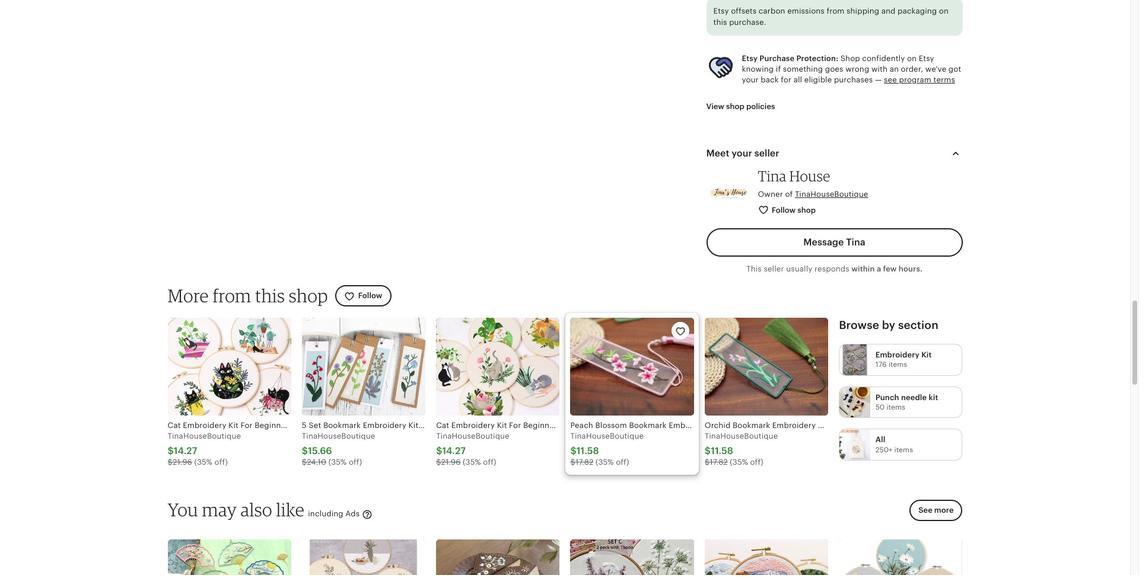Task type: vqa. For each thing, say whether or not it's contained in the screenshot.
Henri Rousseau,The Equatorial Jungle,Green Forest Landscape,Above Bed Decor,Panorama Print,Large Wall Art,Frame Wall Art,Canvas Art,P158 image
no



Task type: locate. For each thing, give the bounding box(es) containing it.
4 (35% from the left
[[596, 458, 614, 467]]

1 11.58 from the left
[[577, 446, 599, 457]]

1 vertical spatial shop
[[798, 206, 816, 215]]

this seller usually responds within a few hours.
[[747, 265, 923, 274]]

house
[[790, 167, 831, 185]]

items down punch on the bottom right
[[887, 404, 906, 412]]

kit
[[929, 393, 938, 402]]

0 horizontal spatial on
[[907, 54, 917, 63]]

5 set bookmark embroidery kits |gift for friends beginner embroidery kit| embroidery full kit with needlepoint hoop| diy craft kit image
[[302, 318, 426, 416]]

embroidery kit for beginner | modern flower embroidery kit with pattern | floral  embroidery full kit with needlepoint hoop| diy craft kit image
[[705, 540, 829, 576]]

shop right view
[[726, 102, 745, 111]]

see
[[884, 75, 897, 84]]

follow
[[772, 206, 796, 215], [358, 292, 382, 301]]

follow for follow
[[358, 292, 382, 301]]

responds
[[815, 265, 850, 274]]

tinahouseboutique for the orchid bookmark embroidery kits |gift for friends beginner embroidery kit| embroidery full kit with needlepoint hoop| diy craft kit image
[[705, 432, 778, 441]]

also
[[241, 499, 272, 521]]

within
[[852, 265, 875, 274]]

order,
[[901, 65, 923, 74]]

0 vertical spatial tina
[[758, 167, 787, 185]]

1 horizontal spatial 14.27
[[442, 446, 466, 457]]

goes
[[825, 65, 844, 74]]

1 horizontal spatial shop
[[726, 102, 745, 111]]

etsy left "offsets"
[[714, 6, 729, 15]]

1 horizontal spatial tinahouseboutique $ 14.27 $ 21.96 (35% off)
[[436, 432, 510, 467]]

eligible
[[805, 75, 832, 84]]

from
[[827, 6, 845, 15], [213, 285, 251, 307]]

0 horizontal spatial 21.96
[[173, 458, 192, 467]]

browse by section
[[839, 319, 939, 332]]

0 horizontal spatial tinahouseboutique $ 14.27 $ 21.96 (35% off)
[[168, 432, 241, 467]]

message tina button
[[706, 229, 963, 257]]

0 horizontal spatial tina
[[758, 167, 787, 185]]

1 14.27 from the left
[[174, 446, 197, 457]]

0 horizontal spatial shop
[[289, 285, 328, 307]]

shop down the tina house owner of tinahouseboutique
[[798, 206, 816, 215]]

0 vertical spatial your
[[742, 75, 759, 84]]

shop
[[841, 54, 860, 63]]

etsy purchase protection:
[[742, 54, 839, 63]]

you may also like including ads
[[168, 499, 362, 521]]

0 horizontal spatial etsy
[[714, 6, 729, 15]]

for
[[781, 75, 792, 84]]

2 horizontal spatial shop
[[798, 206, 816, 215]]

owner
[[758, 190, 783, 199]]

more from this shop
[[168, 285, 328, 307]]

including
[[308, 510, 343, 519]]

0 vertical spatial shop
[[726, 102, 745, 111]]

0 vertical spatial follow
[[772, 206, 796, 215]]

0 horizontal spatial this
[[255, 285, 285, 307]]

tina up within
[[846, 237, 866, 248]]

1 vertical spatial seller
[[764, 265, 784, 274]]

your
[[742, 75, 759, 84], [732, 147, 752, 159]]

1 horizontal spatial etsy
[[742, 54, 758, 63]]

off) inside 'tinahouseboutique $ 15.66 $ 24.10 (35% off)'
[[349, 458, 362, 467]]

shop for view
[[726, 102, 745, 111]]

off) for 5 set bookmark embroidery kits |gift for friends beginner embroidery kit| embroidery full kit with needlepoint hoop| diy craft kit "image"
[[349, 458, 362, 467]]

seller
[[755, 147, 780, 159], [764, 265, 784, 274]]

embroidery kit for beginner | modern embroidery kit with pattern | flowers embroidery full kit with needlepoint hoop| diy craft kit image
[[302, 540, 426, 576]]

1 horizontal spatial this
[[714, 18, 727, 27]]

on
[[939, 6, 949, 15], [907, 54, 917, 63]]

your inside the meet your seller dropdown button
[[732, 147, 752, 159]]

tinahouseboutique $ 11.58 $ 17.82 (35% off)
[[571, 432, 644, 467], [705, 432, 778, 467]]

tina up owner
[[758, 167, 787, 185]]

items
[[889, 361, 907, 369], [887, 404, 906, 412], [895, 446, 913, 454]]

2 off) from the left
[[349, 458, 362, 467]]

peach blossom bookmark embroidery kits |gift for friends beginner embroidery kit| embroidery full kit with needlepoint hoop| diy craft kit image
[[571, 318, 694, 416]]

on inside shop confidently on etsy knowing if something goes wrong with an order, we've got your back for all eligible purchases —
[[907, 54, 917, 63]]

something
[[783, 65, 823, 74]]

your down knowing
[[742, 75, 759, 84]]

0 horizontal spatial cat embroidery kit for beginner | modern embroidery kit with pattern |embroidery full kit with needlepoint hoop| diy craft kit image
[[168, 318, 291, 416]]

0 horizontal spatial 17.82
[[576, 458, 594, 467]]

etsy up knowing
[[742, 54, 758, 63]]

17.82 for peach blossom bookmark embroidery kits |gift for friends beginner embroidery kit| embroidery full kit with needlepoint hoop| diy craft kit image
[[576, 458, 594, 467]]

from inside etsy offsets carbon emissions from shipping and packaging on this purchase.
[[827, 6, 845, 15]]

0 horizontal spatial tinahouseboutique $ 11.58 $ 17.82 (35% off)
[[571, 432, 644, 467]]

see program terms link
[[884, 75, 955, 84]]

(35%
[[194, 458, 212, 467], [329, 458, 347, 467], [463, 458, 481, 467], [596, 458, 614, 467], [730, 458, 748, 467]]

on right packaging
[[939, 6, 949, 15]]

(35% inside 'tinahouseboutique $ 15.66 $ 24.10 (35% off)'
[[329, 458, 347, 467]]

like
[[276, 499, 305, 521]]

tinahouseboutique for 5 set bookmark embroidery kits |gift for friends beginner embroidery kit| embroidery full kit with needlepoint hoop| diy craft kit "image"
[[302, 432, 375, 441]]

items down "embroidery"
[[889, 361, 907, 369]]

confidently
[[862, 54, 905, 63]]

see more
[[919, 506, 954, 515]]

1 horizontal spatial 17.82
[[710, 458, 728, 467]]

section
[[898, 319, 939, 332]]

see more listings in the embroidery kit section image
[[840, 345, 870, 376]]

punch needle kit 50 items
[[876, 393, 938, 412]]

1 vertical spatial follow
[[358, 292, 382, 301]]

tinahouseboutique inside the tina house owner of tinahouseboutique
[[795, 190, 868, 199]]

from right more
[[213, 285, 251, 307]]

shop inside button
[[726, 102, 745, 111]]

1 horizontal spatial 11.58
[[711, 446, 733, 457]]

tina
[[758, 167, 787, 185], [846, 237, 866, 248]]

see
[[919, 506, 933, 515]]

1 horizontal spatial 21.96
[[441, 458, 461, 467]]

2 (35% from the left
[[329, 458, 347, 467]]

5 off) from the left
[[750, 458, 764, 467]]

1 vertical spatial your
[[732, 147, 752, 159]]

1 horizontal spatial cat embroidery kit for beginner | modern embroidery kit with pattern |embroidery full kit with needlepoint hoop| diy craft kit image
[[436, 318, 560, 416]]

shop for follow
[[798, 206, 816, 215]]

2 tinahouseboutique $ 11.58 $ 17.82 (35% off) from the left
[[705, 432, 778, 467]]

emissions
[[788, 6, 825, 15]]

1 (35% from the left
[[194, 458, 212, 467]]

2 17.82 from the left
[[710, 458, 728, 467]]

17.82
[[576, 458, 594, 467], [710, 458, 728, 467]]

tinahouseboutique link
[[795, 190, 868, 199]]

tinahouseboutique $ 14.27 $ 21.96 (35% off)
[[168, 432, 241, 467], [436, 432, 510, 467]]

1 horizontal spatial tinahouseboutique $ 11.58 $ 17.82 (35% off)
[[705, 432, 778, 467]]

shipping
[[847, 6, 880, 15]]

seller right this
[[764, 265, 784, 274]]

0 vertical spatial items
[[889, 361, 907, 369]]

17.82 for the orchid bookmark embroidery kits |gift for friends beginner embroidery kit| embroidery full kit with needlepoint hoop| diy craft kit image
[[710, 458, 728, 467]]

1 vertical spatial on
[[907, 54, 917, 63]]

your right meet
[[732, 147, 752, 159]]

floral bookmark transparent embroidery kit for beginner, beginner hand embroidery full kit with pendant, diy bookmark embroidery kit gift image
[[168, 540, 291, 576]]

purchase
[[760, 54, 795, 63]]

usually
[[786, 265, 813, 274]]

1 vertical spatial tina
[[846, 237, 866, 248]]

1 horizontal spatial on
[[939, 6, 949, 15]]

shop confidently on etsy knowing if something goes wrong with an order, we've got your back for all eligible purchases —
[[742, 54, 962, 84]]

0 vertical spatial on
[[939, 6, 949, 15]]

1 horizontal spatial tina
[[846, 237, 866, 248]]

all
[[876, 436, 886, 445]]

more
[[935, 506, 954, 515]]

2 14.27 from the left
[[442, 446, 466, 457]]

1 vertical spatial items
[[887, 404, 906, 412]]

this inside etsy offsets carbon emissions from shipping and packaging on this purchase.
[[714, 18, 727, 27]]

1 vertical spatial from
[[213, 285, 251, 307]]

0 horizontal spatial 14.27
[[174, 446, 197, 457]]

program
[[899, 75, 932, 84]]

seller inside dropdown button
[[755, 147, 780, 159]]

1 21.96 from the left
[[173, 458, 192, 467]]

off) for the orchid bookmark embroidery kits |gift for friends beginner embroidery kit| embroidery full kit with needlepoint hoop| diy craft kit image
[[750, 458, 764, 467]]

view shop policies button
[[698, 96, 784, 118]]

0 horizontal spatial follow
[[358, 292, 382, 301]]

5 (35% from the left
[[730, 458, 748, 467]]

250+
[[876, 446, 893, 454]]

0 vertical spatial seller
[[755, 147, 780, 159]]

shop left follow link
[[289, 285, 328, 307]]

0 vertical spatial from
[[827, 6, 845, 15]]

cat embroidery kit for beginner | modern embroidery kit with pattern |embroidery full kit with needlepoint hoop| diy craft kit image
[[168, 318, 291, 416], [436, 318, 560, 416]]

3 (35% from the left
[[463, 458, 481, 467]]

2 horizontal spatial etsy
[[919, 54, 935, 63]]

offsets
[[731, 6, 757, 15]]

tinahouseboutique $ 15.66 $ 24.10 (35% off)
[[302, 432, 375, 467]]

see more link
[[906, 501, 963, 529]]

etsy up the we've
[[919, 54, 935, 63]]

on up order,
[[907, 54, 917, 63]]

off)
[[215, 458, 228, 467], [349, 458, 362, 467], [483, 458, 496, 467], [616, 458, 629, 467], [750, 458, 764, 467]]

tinahouseboutique
[[795, 190, 868, 199], [168, 432, 241, 441], [302, 432, 375, 441], [436, 432, 510, 441], [571, 432, 644, 441], [705, 432, 778, 441]]

0 vertical spatial this
[[714, 18, 727, 27]]

and
[[882, 6, 896, 15]]

1 tinahouseboutique $ 11.58 $ 17.82 (35% off) from the left
[[571, 432, 644, 467]]

1 vertical spatial this
[[255, 285, 285, 307]]

embroidery
[[876, 351, 920, 360]]

(35% for 5 set bookmark embroidery kits |gift for friends beginner embroidery kit| embroidery full kit with needlepoint hoop| diy craft kit "image"
[[329, 458, 347, 467]]

2 cat embroidery kit for beginner | modern embroidery kit with pattern |embroidery full kit with needlepoint hoop| diy craft kit image from the left
[[436, 318, 560, 416]]

0 horizontal spatial 11.58
[[577, 446, 599, 457]]

seller up owner
[[755, 147, 780, 159]]

kit
[[922, 351, 932, 360]]

3 off) from the left
[[483, 458, 496, 467]]

more
[[168, 285, 209, 307]]

4 off) from the left
[[616, 458, 629, 467]]

etsy for etsy purchase protection:
[[742, 54, 758, 63]]

we've
[[926, 65, 947, 74]]

21.96
[[173, 458, 192, 467], [441, 458, 461, 467]]

etsy inside etsy offsets carbon emissions from shipping and packaging on this purchase.
[[714, 6, 729, 15]]

2 vertical spatial shop
[[289, 285, 328, 307]]

1 horizontal spatial from
[[827, 6, 845, 15]]

—
[[875, 75, 882, 84]]

carbon
[[759, 6, 785, 15]]

from left shipping
[[827, 6, 845, 15]]

2 11.58 from the left
[[711, 446, 733, 457]]

items right 250+
[[895, 446, 913, 454]]

1 horizontal spatial follow
[[772, 206, 796, 215]]

message
[[804, 237, 844, 248]]

etsy
[[714, 6, 729, 15], [742, 54, 758, 63], [919, 54, 935, 63]]

shop
[[726, 102, 745, 111], [798, 206, 816, 215], [289, 285, 328, 307]]

hours.
[[899, 265, 923, 274]]

purchase.
[[729, 18, 767, 27]]

2 vertical spatial items
[[895, 446, 913, 454]]

tinahouseboutique $ 11.58 $ 17.82 (35% off) for the orchid bookmark embroidery kits |gift for friends beginner embroidery kit| embroidery full kit with needlepoint hoop| diy craft kit image
[[705, 432, 778, 467]]

got
[[949, 65, 962, 74]]

14.27
[[174, 446, 197, 457], [442, 446, 466, 457]]

1 17.82 from the left
[[576, 458, 594, 467]]



Task type: describe. For each thing, give the bounding box(es) containing it.
ads
[[346, 510, 360, 519]]

tinahouseboutique for peach blossom bookmark embroidery kits |gift for friends beginner embroidery kit| embroidery full kit with needlepoint hoop| diy craft kit image
[[571, 432, 644, 441]]

few
[[883, 265, 897, 274]]

etsy for etsy offsets carbon emissions from shipping and packaging on this purchase.
[[714, 6, 729, 15]]

follow for follow shop
[[772, 206, 796, 215]]

orchid bookmark embroidery kits |gift for friends beginner embroidery kit| embroidery full kit with needlepoint hoop| diy craft kit image
[[705, 318, 829, 416]]

all
[[794, 75, 802, 84]]

24.10
[[307, 458, 326, 467]]

11.58 for peach blossom bookmark embroidery kits |gift for friends beginner embroidery kit| embroidery full kit with needlepoint hoop| diy craft kit image
[[577, 446, 599, 457]]

tina house owner of tinahouseboutique
[[758, 167, 868, 199]]

follow shop
[[772, 206, 816, 215]]

purchases
[[834, 75, 873, 84]]

this
[[747, 265, 762, 274]]

0 horizontal spatial from
[[213, 285, 251, 307]]

meet
[[706, 147, 730, 159]]

if
[[776, 65, 781, 74]]

2 tinahouseboutique $ 14.27 $ 21.96 (35% off) from the left
[[436, 432, 510, 467]]

policies
[[746, 102, 775, 111]]

diy embroidery kit page corner bookmark, embroidery start kit, hand embroidered book accessories, embroidery bookmark, gifts for book lover image
[[436, 540, 560, 576]]

your inside shop confidently on etsy knowing if something goes wrong with an order, we've got your back for all eligible purchases —
[[742, 75, 759, 84]]

view
[[706, 102, 725, 111]]

(35% for the orchid bookmark embroidery kits |gift for friends beginner embroidery kit| embroidery full kit with needlepoint hoop| diy craft kit image
[[730, 458, 748, 467]]

wrong
[[846, 65, 870, 74]]

etsy inside shop confidently on etsy knowing if something goes wrong with an order, we've got your back for all eligible purchases —
[[919, 54, 935, 63]]

11.58 for the orchid bookmark embroidery kits |gift for friends beginner embroidery kit| embroidery full kit with needlepoint hoop| diy craft kit image
[[711, 446, 733, 457]]

1 off) from the left
[[215, 458, 228, 467]]

you
[[168, 499, 198, 521]]

message tina
[[804, 237, 866, 248]]

see program terms
[[884, 75, 955, 84]]

items inside embroidery kit 176 items
[[889, 361, 907, 369]]

by
[[882, 319, 896, 332]]

2 21.96 from the left
[[441, 458, 461, 467]]

176
[[876, 361, 887, 369]]

follow link
[[335, 286, 391, 307]]

with
[[872, 65, 888, 74]]

all 250+ items
[[876, 436, 913, 454]]

follow shop link
[[749, 200, 826, 222]]

14.27 for 1st cat embroidery kit for beginner | modern embroidery kit with pattern |embroidery full kit with needlepoint hoop| diy craft kit image from right
[[442, 446, 466, 457]]

view shop policies
[[706, 102, 775, 111]]

etsy offsets carbon emissions from shipping and packaging on this purchase.
[[714, 6, 949, 27]]

off) for peach blossom bookmark embroidery kits |gift for friends beginner embroidery kit| embroidery full kit with needlepoint hoop| diy craft kit image
[[616, 458, 629, 467]]

knowing
[[742, 65, 774, 74]]

tina inside the tina house owner of tinahouseboutique
[[758, 167, 787, 185]]

embroidery kit for beginner | modern flower embroidery kit with pattern | floral embroidery full kit with needlepoint hoop| diy craft kit image
[[839, 540, 963, 576]]

tinahouseboutique for 2nd cat embroidery kit for beginner | modern embroidery kit with pattern |embroidery full kit with needlepoint hoop| diy craft kit image from the right
[[168, 432, 241, 441]]

tina house image
[[706, 171, 751, 215]]

items inside all 250+ items
[[895, 446, 913, 454]]

browse
[[839, 319, 879, 332]]

of
[[785, 190, 793, 199]]

2 pack diy beginner embroidery kit- floral flower pattern-pre print fabric-embroidery kit beginner-hoop art-diy craft kit-birthday gift image
[[571, 540, 694, 576]]

a
[[877, 265, 881, 274]]

tina inside button
[[846, 237, 866, 248]]

packaging
[[898, 6, 937, 15]]

tinahouseboutique $ 11.58 $ 17.82 (35% off) for peach blossom bookmark embroidery kits |gift for friends beginner embroidery kit| embroidery full kit with needlepoint hoop| diy craft kit image
[[571, 432, 644, 467]]

protection:
[[797, 54, 839, 63]]

meet your seller
[[706, 147, 780, 159]]

meet your seller button
[[696, 139, 974, 168]]

1 tinahouseboutique $ 14.27 $ 21.96 (35% off) from the left
[[168, 432, 241, 467]]

15.66
[[308, 446, 332, 457]]

14.27 for 2nd cat embroidery kit for beginner | modern embroidery kit with pattern |embroidery full kit with needlepoint hoop| diy craft kit image from the right
[[174, 446, 197, 457]]

items inside punch needle kit 50 items
[[887, 404, 906, 412]]

terms
[[934, 75, 955, 84]]

punch
[[876, 393, 899, 402]]

back
[[761, 75, 779, 84]]

see more listings in the punch needle kit section image
[[840, 387, 870, 418]]

see more listings in the all section image
[[840, 430, 870, 460]]

needle
[[901, 393, 927, 402]]

see more button
[[910, 501, 963, 522]]

1 cat embroidery kit for beginner | modern embroidery kit with pattern |embroidery full kit with needlepoint hoop| diy craft kit image from the left
[[168, 318, 291, 416]]

may
[[202, 499, 237, 521]]

50
[[876, 404, 885, 412]]

tinahouseboutique for 1st cat embroidery kit for beginner | modern embroidery kit with pattern |embroidery full kit with needlepoint hoop| diy craft kit image from right
[[436, 432, 510, 441]]

embroidery kit 176 items
[[876, 351, 932, 369]]

(35% for peach blossom bookmark embroidery kits |gift for friends beginner embroidery kit| embroidery full kit with needlepoint hoop| diy craft kit image
[[596, 458, 614, 467]]

an
[[890, 65, 899, 74]]

on inside etsy offsets carbon emissions from shipping and packaging on this purchase.
[[939, 6, 949, 15]]



